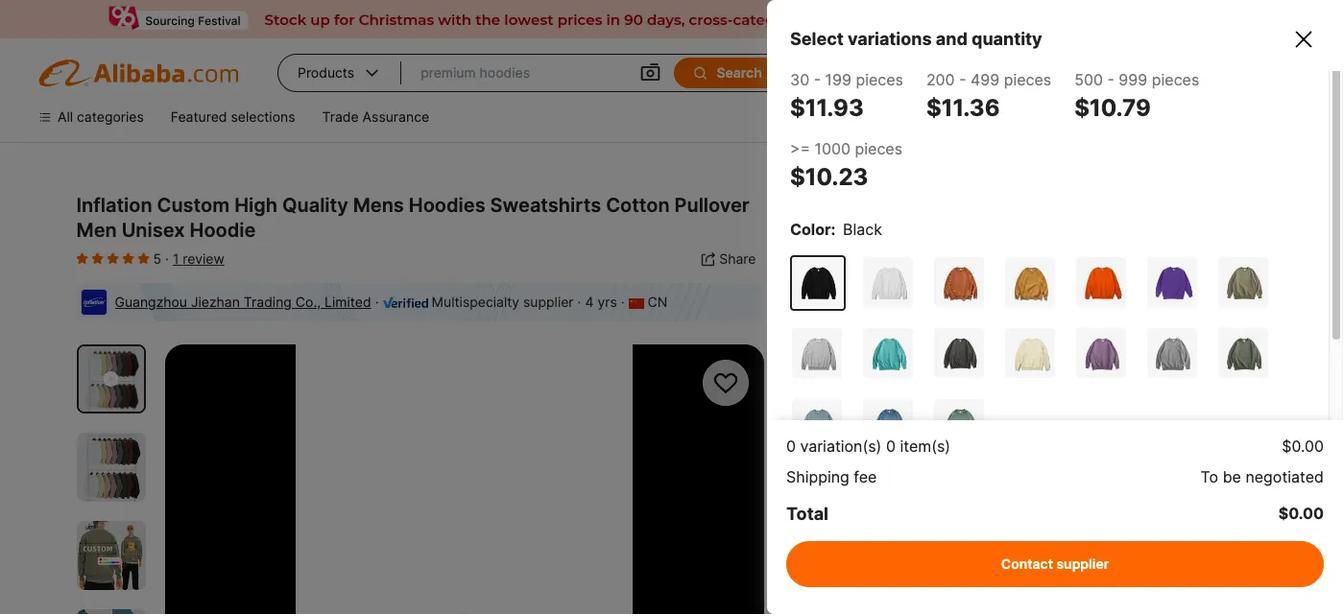 Task type: describe. For each thing, give the bounding box(es) containing it.
1 vertical spatial $10.23
[[841, 268, 907, 291]]

l link
[[931, 581, 966, 614]]

ship to:
[[824, 64, 872, 81]]

yrs
[[598, 294, 617, 310]]

color for color : black
[[790, 220, 831, 239]]

hoodie
[[190, 219, 256, 242]]

m link
[[885, 581, 923, 614]]

total inside variations total options: 17 color ; 5 printing methods ; select now
[[841, 363, 877, 382]]

l
[[945, 590, 952, 607]]

$10.79
[[1075, 94, 1151, 122]]

s
[[855, 590, 864, 607]]

1 vertical spatial >= 1000 pieces $10.23
[[841, 246, 940, 291]]

english-usd
[[980, 64, 1060, 81]]

products link
[[278, 55, 401, 91]]

pieces for $10.79
[[1152, 70, 1199, 89]]

become a supplier
[[983, 108, 1100, 125]]

4
[[585, 294, 594, 310]]

mens
[[353, 194, 404, 217]]

unisex
[[122, 219, 185, 242]]

favorite image
[[711, 369, 740, 397]]

cotton
[[606, 194, 670, 217]]

and
[[936, 29, 968, 49]]

multispecialty
[[432, 294, 520, 310]]

$11.36
[[926, 94, 1000, 122]]

central
[[910, 108, 956, 125]]

3 xl link
[[1087, 581, 1142, 614]]

options:
[[882, 363, 940, 382]]

1 xl from the left
[[987, 590, 1003, 607]]

1 vertical spatial 1000
[[863, 246, 894, 262]]

search
[[717, 64, 762, 81]]

2 printing methods from the left
[[841, 477, 953, 493]]

supplier for multispecialty supplier
[[523, 294, 574, 310]]

- inside 30 - $11.93
[[862, 184, 868, 201]]

become
[[983, 108, 1034, 125]]

pieces down buyer
[[855, 139, 902, 158]]

0 horizontal spatial >=
[[790, 139, 810, 158]]

inflation
[[76, 194, 152, 217]]

multispecialty supplier
[[432, 294, 574, 310]]

$0.00 for total
[[1278, 504, 1324, 523]]

pullover
[[675, 194, 750, 217]]

2 xl
[[1037, 590, 1066, 607]]

variations
[[848, 29, 932, 49]]

a
[[1038, 108, 1046, 125]]

0 vertical spatial >= 1000 pieces $10.23
[[790, 139, 902, 191]]

guangzhou
[[115, 294, 187, 310]]

$11.93 inside the 30 - 199 pieces $11.93
[[790, 94, 864, 122]]

heat-transfer printing
[[1038, 523, 1176, 540]]

4 yrs
[[585, 294, 617, 310]]

xl link
[[973, 581, 1016, 614]]

selections
[[231, 108, 295, 125]]

trade assurance
[[322, 108, 429, 125]]

199
[[825, 70, 852, 89]]

item(s)
[[900, 437, 951, 456]]

usd
[[1031, 64, 1060, 81]]

0 vertical spatial $10.23
[[790, 163, 868, 191]]

trade
[[322, 108, 359, 125]]

shipping
[[786, 468, 850, 487]]

now
[[1211, 363, 1243, 382]]

30 for $11.36
[[790, 70, 810, 89]]

categories
[[77, 108, 144, 125]]

center
[[1160, 108, 1203, 125]]

1 vertical spatial total
[[786, 504, 829, 524]]

negotiated
[[1246, 468, 1324, 487]]

embossed link
[[913, 513, 1008, 551]]

0 vertical spatial supplier
[[1049, 108, 1100, 125]]

silk screen printing
[[805, 577, 926, 593]]

silk screen printing link
[[790, 566, 940, 605]]

buyer
[[869, 108, 906, 125]]

:
[[831, 220, 836, 239]]

0 horizontal spatial select
[[790, 29, 844, 49]]

be
[[1223, 468, 1241, 487]]

0 horizontal spatial 5
[[153, 251, 161, 267]]

select variations and quantity
[[790, 29, 1042, 49]]

pieces for $11.36
[[1004, 70, 1051, 89]]

featured
[[171, 108, 227, 125]]

quality
[[282, 194, 348, 217]]

premium hoodies text field
[[421, 56, 620, 90]]

1 0 from the left
[[786, 437, 796, 456]]

sign in
[[1120, 64, 1163, 81]]

- for $11.93
[[814, 70, 821, 89]]

5 inside variations total options: 17 color ; 5 printing methods ; select now
[[1012, 363, 1022, 382]]

methods down 0 variation(s) 0 item(s)
[[853, 477, 920, 496]]

guangzhou jiezhan trading co., limited
[[115, 294, 371, 310]]

buyer central
[[869, 108, 956, 125]]

xl for 3 xl
[[1112, 590, 1129, 607]]


[[692, 64, 709, 82]]

s link
[[841, 581, 877, 614]]

200
[[926, 70, 955, 89]]

1 printing methods from the left
[[790, 477, 920, 496]]

1 ; from the left
[[1004, 363, 1008, 382]]

30 - $11.93
[[841, 184, 903, 229]]

contact supplier button
[[786, 541, 1324, 588]]

transfer for heat-
[[1074, 523, 1124, 540]]

- for $11.36
[[959, 70, 966, 89]]

0 vertical spatial 1000
[[815, 139, 851, 158]]

xl for 2 xl
[[1049, 590, 1066, 607]]

variation(s)
[[800, 437, 882, 456]]

to be negotiated
[[1201, 468, 1324, 487]]

 search
[[692, 64, 762, 82]]



Task type: locate. For each thing, give the bounding box(es) containing it.
contact supplier
[[1001, 556, 1109, 572]]

1 horizontal spatial 0
[[886, 437, 896, 456]]

0 vertical spatial total
[[841, 363, 877, 382]]

0 vertical spatial transfer
[[1074, 523, 1124, 540]]

1 horizontal spatial color
[[841, 398, 877, 415]]

$0.00 up negotiated
[[1282, 437, 1324, 456]]

printing
[[1026, 363, 1083, 382], [790, 477, 850, 496], [841, 477, 892, 493], [834, 523, 883, 540], [1127, 523, 1176, 540]]

inflation custom high quality mens hoodies sweatshirts cotton pullover men unisex hoodie
[[76, 194, 750, 242]]

$0.00 for 0 variation(s) 0 item(s)
[[1282, 437, 1324, 456]]

variations total options: 17 color ; 5 printing methods ; select now
[[841, 336, 1243, 382]]

2 ; from the left
[[1152, 363, 1156, 382]]

all
[[58, 108, 73, 125]]

1
[[173, 251, 179, 267]]

>= 1000 pieces $10.23 down black
[[841, 246, 940, 291]]

>= 1000 pieces $10.23 down buyer
[[790, 139, 902, 191]]

30 for $10.23
[[841, 184, 858, 201]]

printing inside variations total options: 17 color ; 5 printing methods ; select now
[[1026, 363, 1083, 382]]

1 vertical spatial 30
[[841, 184, 858, 201]]

$11.93 down the 199
[[790, 94, 864, 122]]

; left select now link
[[1152, 363, 1156, 382]]

jiezhan
[[191, 294, 240, 310]]

sublimation transfer print link
[[955, 566, 1145, 605]]

0 horizontal spatial 1000
[[815, 139, 851, 158]]

1 horizontal spatial select
[[1161, 363, 1208, 382]]

transfer for sublimation
[[1048, 577, 1098, 593]]

30 up black
[[841, 184, 858, 201]]

2 horizontal spatial xl
[[1112, 590, 1129, 607]]

; right 17
[[1004, 363, 1008, 382]]

1 vertical spatial >=
[[841, 246, 859, 262]]

1 vertical spatial 5
[[1012, 363, 1022, 382]]

pieces inside the 30 - 199 pieces $11.93
[[856, 70, 903, 89]]

30
[[790, 70, 810, 89], [841, 184, 858, 201]]

1 horizontal spatial total
[[841, 363, 877, 382]]

black
[[843, 220, 882, 239]]

xl right l
[[987, 590, 1003, 607]]

fee
[[854, 468, 877, 487]]

review
[[183, 251, 225, 267]]

color up 0 variation(s) 0 item(s)
[[841, 398, 877, 415]]

pieces up become a supplier
[[1004, 70, 1051, 89]]

supplier left 4 at left
[[523, 294, 574, 310]]

silk
[[805, 577, 827, 593]]

2
[[1037, 590, 1046, 607]]

men
[[76, 219, 117, 242]]

$11.93
[[790, 94, 864, 122], [841, 206, 903, 229]]

- right 500
[[1107, 70, 1114, 89]]

5 left 1
[[153, 251, 161, 267]]

$10.23
[[790, 163, 868, 191], [841, 268, 907, 291]]

1 horizontal spatial 1000
[[863, 246, 894, 262]]

supplier for contact supplier
[[1056, 556, 1109, 572]]

to:
[[855, 64, 872, 81]]

company logo image
[[80, 289, 107, 316]]

methods left select now link
[[1087, 363, 1152, 382]]

3
[[1100, 590, 1109, 607]]

color
[[790, 220, 831, 239], [964, 363, 1004, 382], [841, 398, 877, 415]]

limited
[[325, 294, 371, 310]]

high
[[234, 194, 277, 217]]

xl right 3
[[1112, 590, 1129, 607]]

quantity
[[972, 29, 1042, 49]]

pieces inside 200 - 499 pieces $11.36
[[1004, 70, 1051, 89]]

1 horizontal spatial 5
[[1012, 363, 1022, 382]]

500
[[1075, 70, 1103, 89]]

- left the 199
[[814, 70, 821, 89]]

sign
[[1120, 64, 1148, 81]]

xl right 2
[[1049, 590, 1066, 607]]

favorites filling image
[[92, 251, 103, 266], [92, 251, 103, 266], [107, 251, 119, 266], [107, 251, 119, 266], [122, 251, 134, 266], [122, 251, 134, 266], [138, 251, 149, 266]]

$11.93 right :
[[841, 206, 903, 229]]

methods down item(s)
[[896, 477, 953, 493]]

1 horizontal spatial >=
[[841, 246, 859, 262]]

pieces for $11.93
[[856, 70, 903, 89]]

- inside the 30 - 199 pieces $11.93
[[814, 70, 821, 89]]

0 horizontal spatial 0
[[786, 437, 796, 456]]

total down variations
[[841, 363, 877, 382]]

english-
[[980, 64, 1031, 81]]

supplier inside contact supplier button
[[1056, 556, 1109, 572]]

supplier
[[1049, 108, 1100, 125], [523, 294, 574, 310], [1056, 556, 1109, 572]]

pieces up buyer
[[856, 70, 903, 89]]

printing
[[877, 577, 926, 593]]

-
[[814, 70, 821, 89], [959, 70, 966, 89], [1107, 70, 1114, 89], [862, 184, 868, 201]]

1 vertical spatial transfer
[[1048, 577, 1098, 593]]

assurance
[[363, 108, 429, 125]]

select left now
[[1161, 363, 1208, 382]]

supplier right a at the right
[[1049, 108, 1100, 125]]

1 horizontal spatial 30
[[841, 184, 858, 201]]

cn
[[648, 294, 668, 310]]

- inside 200 - 499 pieces $11.36
[[959, 70, 966, 89]]

0 horizontal spatial ;
[[1004, 363, 1008, 382]]

color inside variations total options: 17 color ; 5 printing methods ; select now
[[964, 363, 1004, 382]]

color left black
[[790, 220, 831, 239]]

0 horizontal spatial xl
[[987, 590, 1003, 607]]

sweatshirts
[[490, 194, 601, 217]]

pieces up center
[[1152, 70, 1199, 89]]

- inside 500 - 999 pieces $10.79
[[1107, 70, 1114, 89]]

1 horizontal spatial xl
[[1049, 590, 1066, 607]]

0 horizontal spatial 30
[[790, 70, 810, 89]]

3 xl from the left
[[1112, 590, 1129, 607]]


[[639, 61, 662, 84]]

color for color
[[841, 398, 877, 415]]

0 vertical spatial color
[[790, 220, 831, 239]]

1 vertical spatial supplier
[[523, 294, 574, 310]]

0 vertical spatial select
[[790, 29, 844, 49]]

2 vertical spatial color
[[841, 398, 877, 415]]

transfer inside heat-transfer printing link
[[1074, 523, 1124, 540]]

screen
[[831, 577, 873, 593]]

5
[[153, 251, 161, 267], [1012, 363, 1022, 382]]

to
[[1201, 468, 1218, 487]]

- right '200'
[[959, 70, 966, 89]]

0 vertical spatial $0.00
[[1282, 437, 1324, 456]]

contact
[[1001, 556, 1053, 572]]

0 horizontal spatial total
[[786, 504, 829, 524]]

$10.23 up :
[[790, 163, 868, 191]]

select now link
[[1161, 363, 1243, 382]]

$10.23 down black
[[841, 268, 907, 291]]

transfer inside sublimation transfer print link
[[1048, 577, 1098, 593]]

30 left ship at the right
[[790, 70, 810, 89]]

select up ship at the right
[[790, 29, 844, 49]]

- for $10.79
[[1107, 70, 1114, 89]]

2 horizontal spatial color
[[964, 363, 1004, 382]]

help center
[[1127, 108, 1203, 125]]

variations
[[841, 336, 926, 356]]

m
[[898, 590, 910, 607]]

printing methods down item(s)
[[841, 477, 953, 493]]

ship
[[824, 64, 851, 81]]

printing methods down 0 variation(s) 0 item(s)
[[790, 477, 920, 496]]

puff printing
[[805, 523, 883, 540]]

0 left item(s)
[[886, 437, 896, 456]]

products
[[298, 64, 354, 81]]

2 0 from the left
[[886, 437, 896, 456]]

30 inside 30 - $11.93
[[841, 184, 858, 201]]

500 - 999 pieces $10.79
[[1075, 70, 1199, 122]]

1000
[[815, 139, 851, 158], [863, 246, 894, 262]]

0 vertical spatial >=
[[790, 139, 810, 158]]

1 vertical spatial $11.93
[[841, 206, 903, 229]]

30 - 199 pieces $11.93
[[790, 70, 903, 122]]

size
[[841, 556, 869, 572]]

$0.00 down negotiated
[[1278, 504, 1324, 523]]

1 vertical spatial $0.00
[[1278, 504, 1324, 523]]

0 vertical spatial 5
[[153, 251, 161, 267]]

pieces down 30 - $11.93 on the right of the page
[[898, 246, 940, 262]]

guangzhou jiezhan trading co., limited link
[[115, 294, 371, 310]]

0 variation(s) 0 item(s)
[[786, 437, 951, 456]]

1 vertical spatial select
[[1161, 363, 1208, 382]]

puff printing link
[[790, 513, 897, 551]]

5 right 17
[[1012, 363, 1022, 382]]

2 xl link
[[1024, 581, 1079, 614]]

1000 down the 30 - 199 pieces $11.93
[[815, 139, 851, 158]]

color right 17
[[964, 363, 1004, 382]]

>= down black
[[841, 246, 859, 262]]

2 vertical spatial supplier
[[1056, 556, 1109, 572]]

>= 1000 pieces $10.23
[[790, 139, 902, 191], [841, 246, 940, 291]]

>= down the 30 - 199 pieces $11.93
[[790, 139, 810, 158]]

0 horizontal spatial color
[[790, 220, 831, 239]]

trading
[[244, 294, 292, 310]]

sublimation
[[970, 577, 1044, 593]]

heat-
[[1038, 523, 1074, 540]]

0 vertical spatial 30
[[790, 70, 810, 89]]

0 up shipping
[[786, 437, 796, 456]]

select
[[790, 29, 844, 49], [1161, 363, 1208, 382]]

custom
[[157, 194, 230, 217]]

select inside variations total options: 17 color ; 5 printing methods ; select now
[[1161, 363, 1208, 382]]

help
[[1127, 108, 1156, 125]]

total down shipping
[[786, 504, 829, 524]]

us
[[902, 64, 920, 81]]

17
[[944, 363, 960, 382]]

hoodies
[[409, 194, 485, 217]]

methods inside variations total options: 17 color ; 5 printing methods ; select now
[[1087, 363, 1152, 382]]

200 - 499 pieces $11.36
[[926, 70, 1051, 122]]

print
[[1101, 577, 1130, 593]]

30 inside the 30 - 199 pieces $11.93
[[790, 70, 810, 89]]

1 vertical spatial color
[[964, 363, 1004, 382]]

1000 down black
[[863, 246, 894, 262]]

embossed
[[927, 523, 994, 540]]

999
[[1119, 70, 1148, 89]]

- up black
[[862, 184, 868, 201]]

2 xl from the left
[[1049, 590, 1066, 607]]

1 horizontal spatial ;
[[1152, 363, 1156, 382]]

supplier up sublimation transfer print
[[1056, 556, 1109, 572]]

featured selections
[[171, 108, 295, 125]]

0 vertical spatial $11.93
[[790, 94, 864, 122]]

sublimation transfer print
[[970, 577, 1130, 593]]

all categories
[[58, 108, 144, 125]]

heat-transfer printing link
[[1023, 513, 1191, 551]]

pieces inside 500 - 999 pieces $10.79
[[1152, 70, 1199, 89]]

color : black
[[790, 220, 882, 239]]

favorites filling image
[[76, 251, 88, 266], [76, 251, 88, 266], [138, 251, 149, 266]]



Task type: vqa. For each thing, say whether or not it's contained in the screenshot.


